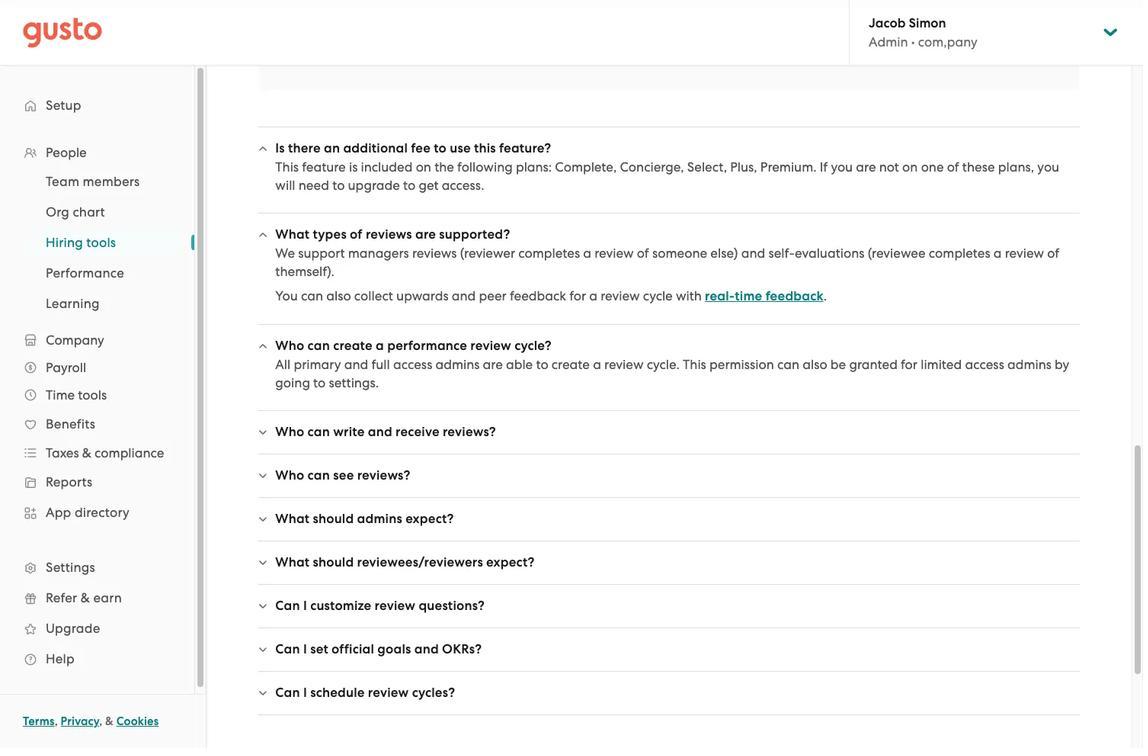 Task type: locate. For each thing, give the bounding box(es) containing it.
and left peer
[[452, 288, 476, 303]]

1 horizontal spatial you
[[1038, 159, 1060, 175]]

performance
[[387, 338, 468, 354], [690, 660, 768, 676]]

access right limited
[[966, 357, 1005, 372]]

your
[[302, 660, 329, 676]]

and up 'settings.'
[[344, 357, 368, 372]]

tools down org chart 'link'
[[86, 235, 116, 250]]

what should admins expect?
[[276, 511, 454, 527]]

2 vertical spatial i
[[303, 685, 307, 701]]

& left earn
[[81, 590, 90, 605]]

can left customize
[[276, 598, 300, 614]]

cycle
[[643, 288, 673, 303]]

official down okrs?
[[447, 660, 488, 676]]

payroll button
[[15, 354, 179, 381]]

reviews? right receive
[[443, 424, 496, 440]]

review inside you can also collect upwards and peer feedback for a review cycle with real-time feedback .
[[601, 288, 640, 303]]

1 vertical spatial are
[[416, 226, 436, 242]]

terms
[[23, 714, 55, 728]]

1 horizontal spatial for
[[901, 357, 918, 372]]

3 can from the top
[[276, 685, 300, 701]]

tools inside hiring tools link
[[86, 235, 116, 250]]

taxes & compliance button
[[15, 439, 179, 467]]

also left collect
[[327, 288, 351, 303]]

evaluations
[[795, 246, 865, 261]]

0 horizontal spatial this
[[276, 159, 299, 175]]

org chart
[[46, 204, 105, 220]]

who left see
[[276, 467, 305, 483]]

for inside you can also collect upwards and peer feedback for a review cycle with real-time feedback .
[[570, 288, 586, 303]]

can for can i customize review questions?
[[276, 598, 300, 614]]

1 horizontal spatial create
[[552, 357, 590, 372]]

1 horizontal spatial goals
[[491, 660, 523, 676]]

help link
[[15, 645, 179, 673]]

should down who can see reviews?
[[313, 511, 354, 527]]

1 vertical spatial this
[[683, 357, 707, 372]]

jacob
[[869, 15, 906, 31]]

company
[[46, 332, 104, 348]]

1 horizontal spatial are
[[483, 357, 503, 372]]

can left write
[[308, 424, 330, 440]]

2 list from the top
[[0, 166, 194, 319]]

0 horizontal spatial are
[[416, 226, 436, 242]]

i for set
[[303, 641, 307, 657]]

1 vertical spatial who
[[276, 424, 305, 440]]

with inside you can also collect upwards and peer feedback for a review cycle with real-time feedback .
[[676, 288, 702, 303]]

directory
[[75, 505, 130, 520]]

admins down who can create a performance review cycle?
[[436, 357, 480, 372]]

you
[[831, 159, 853, 175], [1038, 159, 1060, 175]]

. inside you can also collect upwards and peer feedback for a review cycle with real-time feedback .
[[824, 288, 827, 303]]

0 horizontal spatial expect?
[[406, 511, 454, 527]]

tools for time tools
[[78, 387, 107, 403]]

company button
[[15, 326, 179, 354]]

you right if
[[831, 159, 853, 175]]

this right cycle.
[[683, 357, 707, 372]]

tools for hiring tools
[[86, 235, 116, 250]]

0 vertical spatial should
[[313, 511, 354, 527]]

performance right during
[[690, 660, 768, 676]]

can for who can create a performance review cycle?
[[308, 338, 330, 354]]

can inside you can also collect upwards and peer feedback for a review cycle with real-time feedback .
[[301, 288, 323, 303]]

1 vertical spatial what
[[276, 511, 310, 527]]

support
[[298, 246, 345, 261]]

1 vertical spatial reviews?
[[357, 467, 411, 483]]

1 feedback from the left
[[510, 288, 567, 303]]

com,pany
[[919, 34, 978, 50]]

cookies
[[116, 714, 159, 728]]

this feature is included on the following plans: complete, concierge, select, plus, premium. if you are not on one of these plans, you will need to upgrade to get access.
[[276, 159, 1060, 193]]

2 can from the top
[[276, 641, 300, 657]]

0 horizontal spatial feedback
[[510, 288, 567, 303]]

admins
[[436, 357, 480, 372], [1008, 357, 1052, 372], [357, 511, 403, 527]]

what for what should reviewees/reviewers expect?
[[276, 554, 310, 570]]

0 vertical spatial goals
[[378, 641, 411, 657]]

0 horizontal spatial official
[[332, 641, 374, 657]]

3 what from the top
[[276, 554, 310, 570]]

collect
[[354, 288, 393, 303]]

.
[[824, 288, 827, 303], [931, 660, 934, 676]]

& for earn
[[81, 590, 90, 605]]

2 vertical spatial who
[[276, 467, 305, 483]]

can for can i schedule review cycles?
[[276, 685, 300, 701]]

what for what should admins expect?
[[276, 511, 310, 527]]

0 horizontal spatial you
[[831, 159, 853, 175]]

2 vertical spatial what
[[276, 554, 310, 570]]

0 horizontal spatial ,
[[55, 714, 58, 728]]

reviews inside the we support managers reviews (reviewer completes a review of someone else) and self-evaluations (reviewee completes a review of themself).
[[412, 246, 457, 261]]

and up manage at the bottom
[[415, 641, 439, 657]]

we
[[276, 246, 295, 261]]

can left see
[[308, 467, 330, 483]]

a inside you can also collect upwards and peer feedback for a review cycle with real-time feedback .
[[590, 288, 598, 303]]

to left the get
[[403, 178, 416, 193]]

1 vertical spatial also
[[803, 357, 828, 372]]

to up the 'the'
[[434, 140, 447, 156]]

list containing people
[[0, 139, 194, 674]]

customize
[[310, 598, 372, 614]]

list
[[0, 139, 194, 674], [0, 166, 194, 319]]

0 vertical spatial create
[[333, 338, 373, 354]]

should for reviewees/reviewers
[[313, 554, 354, 570]]

can
[[276, 598, 300, 614], [276, 641, 300, 657], [276, 685, 300, 701]]

1 horizontal spatial expect?
[[487, 554, 535, 570]]

0 horizontal spatial reviews?
[[357, 467, 411, 483]]

1 horizontal spatial on
[[903, 159, 918, 175]]

completes right (reviewee
[[929, 246, 991, 261]]

this inside all primary and full access admins are able to create a review cycle. this permission can also be granted for limited access admins by going to settings.
[[683, 357, 707, 372]]

and
[[742, 246, 766, 261], [452, 288, 476, 303], [344, 357, 368, 372], [368, 424, 393, 440], [415, 641, 439, 657], [527, 660, 551, 676]]

upgrade
[[46, 621, 100, 636]]

tools
[[86, 235, 116, 250], [78, 387, 107, 403]]

0 vertical spatial .
[[824, 288, 827, 303]]

0 vertical spatial also
[[327, 288, 351, 303]]

& left cookies
[[105, 714, 114, 728]]

3 i from the top
[[303, 685, 307, 701]]

1 vertical spatial create
[[552, 357, 590, 372]]

to
[[434, 140, 447, 156], [333, 178, 345, 193], [403, 178, 416, 193], [536, 357, 549, 372], [313, 375, 326, 390]]

reference
[[554, 660, 610, 676]]

0 vertical spatial tools
[[86, 235, 116, 250]]

2 should from the top
[[313, 554, 354, 570]]

gusto navigation element
[[0, 66, 194, 698]]

0 vertical spatial i
[[303, 598, 307, 614]]

and left self-
[[742, 246, 766, 261]]

1 horizontal spatial access
[[966, 357, 1005, 372]]

& inside dropdown button
[[82, 445, 91, 461]]

you right the plans,
[[1038, 159, 1060, 175]]

on down fee
[[416, 159, 432, 175]]

should for admins
[[313, 511, 354, 527]]

hiring
[[46, 235, 83, 250]]

will
[[276, 178, 296, 193]]

1 vertical spatial can
[[276, 641, 300, 657]]

2 you from the left
[[1038, 159, 1060, 175]]

2 what from the top
[[276, 511, 310, 527]]

0 horizontal spatial .
[[824, 288, 827, 303]]

0 vertical spatial who
[[276, 338, 305, 354]]

setup link
[[15, 91, 179, 119]]

0 horizontal spatial for
[[570, 288, 586, 303]]

create up full
[[333, 338, 373, 354]]

1 horizontal spatial admins
[[436, 357, 480, 372]]

i for schedule
[[303, 685, 307, 701]]

are
[[857, 159, 876, 175], [416, 226, 436, 242], [483, 357, 503, 372]]

self-
[[769, 246, 795, 261]]

access
[[393, 357, 433, 372], [966, 357, 1005, 372]]

time
[[46, 387, 75, 403]]

tools down payroll 'dropdown button'
[[78, 387, 107, 403]]

should up customize
[[313, 554, 354, 570]]

1 horizontal spatial ,
[[99, 714, 102, 728]]

tools inside the time tools dropdown button
[[78, 387, 107, 403]]

receive
[[396, 424, 440, 440]]

1 who from the top
[[276, 338, 305, 354]]

can i customize review questions?
[[276, 598, 485, 614]]

types
[[313, 226, 347, 242]]

also left be
[[803, 357, 828, 372]]

2 horizontal spatial are
[[857, 159, 876, 175]]

cookies button
[[116, 712, 159, 730]]

reviews? right see
[[357, 467, 411, 483]]

1 can from the top
[[276, 598, 300, 614]]

0 vertical spatial &
[[82, 445, 91, 461]]

3 who from the top
[[276, 467, 305, 483]]

help
[[46, 651, 75, 666]]

i left set
[[303, 641, 307, 657]]

goals up manage at the bottom
[[378, 641, 411, 657]]

use
[[450, 140, 471, 156]]

0 horizontal spatial admins
[[357, 511, 403, 527]]

hiring tools
[[46, 235, 116, 250]]

1 what from the top
[[276, 226, 310, 242]]

expect?
[[406, 511, 454, 527], [487, 554, 535, 570]]

0 horizontal spatial performance
[[387, 338, 468, 354]]

reviews?
[[443, 424, 496, 440], [357, 467, 411, 483]]

who down going
[[276, 424, 305, 440]]

are inside this feature is included on the following plans: complete, concierge, select, plus, premium. if you are not on one of these plans, you will need to upgrade to get access.
[[857, 159, 876, 175]]

what should reviewees/reviewers expect?
[[276, 554, 535, 570]]

performance up full
[[387, 338, 468, 354]]

can down the themself).
[[301, 288, 323, 303]]

0 vertical spatial this
[[276, 159, 299, 175]]

1 vertical spatial performance
[[690, 660, 768, 676]]

0 vertical spatial for
[[570, 288, 586, 303]]

can i schedule review cycles?
[[276, 685, 455, 701]]

, left cookies
[[99, 714, 102, 728]]

going
[[276, 375, 310, 390]]

a
[[584, 246, 592, 261], [994, 246, 1002, 261], [590, 288, 598, 303], [376, 338, 384, 354], [593, 357, 601, 372]]

are left not
[[857, 159, 876, 175]]

1 should from the top
[[313, 511, 354, 527]]

1 vertical spatial reviews
[[412, 246, 457, 261]]

can right permission
[[778, 357, 800, 372]]

0 horizontal spatial also
[[327, 288, 351, 303]]

for inside all primary and full access admins are able to create a review cycle. this permission can also be granted for limited access admins by going to settings.
[[901, 357, 918, 372]]

can down the can i set official goals and okrs? at the bottom left
[[367, 660, 389, 676]]

1 horizontal spatial also
[[803, 357, 828, 372]]

2 completes from the left
[[929, 246, 991, 261]]

1 vertical spatial official
[[447, 660, 488, 676]]

primary
[[294, 357, 341, 372]]

members
[[83, 174, 140, 189]]

1 horizontal spatial this
[[683, 357, 707, 372]]

admins left by
[[1008, 357, 1052, 372]]

time tools
[[46, 387, 107, 403]]

what for what types of reviews are supported?
[[276, 226, 310, 242]]

questions?
[[419, 598, 485, 614]]

expect? for what should reviewees/reviewers expect?
[[487, 554, 535, 570]]

& right taxes
[[82, 445, 91, 461]]

, left privacy
[[55, 714, 58, 728]]

reports
[[46, 474, 93, 490]]

are left able
[[483, 357, 503, 372]]

1 vertical spatial i
[[303, 641, 307, 657]]

0 horizontal spatial create
[[333, 338, 373, 354]]

get
[[419, 178, 439, 193]]

2 i from the top
[[303, 641, 307, 657]]

with
[[676, 288, 702, 303], [819, 660, 845, 676]]

1 you from the left
[[831, 159, 853, 175]]

0 horizontal spatial on
[[416, 159, 432, 175]]

this up will
[[276, 159, 299, 175]]

can
[[301, 288, 323, 303], [308, 338, 330, 354], [778, 357, 800, 372], [308, 424, 330, 440], [308, 467, 330, 483], [367, 660, 389, 676]]

is
[[276, 140, 285, 156]]

create
[[333, 338, 373, 354], [552, 357, 590, 372]]

following
[[458, 159, 513, 175]]

0 vertical spatial can
[[276, 598, 300, 614]]

are left supported?
[[416, 226, 436, 242]]

2 vertical spatial can
[[276, 685, 300, 701]]

1 vertical spatial tools
[[78, 387, 107, 403]]

1 horizontal spatial reviews?
[[443, 424, 496, 440]]

people button
[[15, 139, 179, 166]]

is
[[349, 159, 358, 175]]

this inside this feature is included on the following plans: complete, concierge, select, plus, premium. if you are not on one of these plans, you will need to upgrade to get access.
[[276, 159, 299, 175]]

on right not
[[903, 159, 918, 175]]

feedback inside you can also collect upwards and peer feedback for a review cycle with real-time feedback .
[[510, 288, 567, 303]]

0 horizontal spatial access
[[393, 357, 433, 372]]

1 horizontal spatial completes
[[929, 246, 991, 261]]

0 vertical spatial performance
[[387, 338, 468, 354]]

completes
[[519, 246, 580, 261], [929, 246, 991, 261]]

2 vertical spatial &
[[105, 714, 114, 728]]

feature
[[302, 159, 346, 175]]

supported?
[[439, 226, 511, 242]]

2 vertical spatial are
[[483, 357, 503, 372]]

1 list from the top
[[0, 139, 194, 674]]

0 vertical spatial are
[[857, 159, 876, 175]]

1 horizontal spatial .
[[931, 660, 934, 676]]

list containing team members
[[0, 166, 194, 319]]

1 vertical spatial for
[[901, 357, 918, 372]]

and inside you can also collect upwards and peer feedback for a review cycle with real-time feedback .
[[452, 288, 476, 303]]

0 vertical spatial what
[[276, 226, 310, 242]]

can for who can see reviews?
[[308, 467, 330, 483]]

0 horizontal spatial with
[[676, 288, 702, 303]]

0 vertical spatial expect?
[[406, 511, 454, 527]]

i down your
[[303, 685, 307, 701]]

okrs?
[[442, 641, 482, 657]]

1 i from the top
[[303, 598, 307, 614]]

0 vertical spatial with
[[676, 288, 702, 303]]

reviews for of
[[366, 226, 412, 242]]

0 vertical spatial reviews
[[366, 226, 412, 242]]

can inside all primary and full access admins are able to create a review cycle. this permission can also be granted for limited access admins by going to settings.
[[778, 357, 800, 372]]

feedback down self-
[[766, 288, 824, 304]]

1 vertical spatial goals
[[491, 660, 523, 676]]

can up yes!
[[276, 641, 300, 657]]

0 horizontal spatial completes
[[519, 246, 580, 261]]

1 vertical spatial &
[[81, 590, 90, 605]]

i left customize
[[303, 598, 307, 614]]

official up team
[[332, 641, 374, 657]]

also inside you can also collect upwards and peer feedback for a review cycle with real-time feedback .
[[327, 288, 351, 303]]

2 feedback from the left
[[766, 288, 824, 304]]

(reviewer
[[460, 246, 516, 261]]

goals left reference
[[491, 660, 523, 676]]

1 on from the left
[[416, 159, 432, 175]]

1 vertical spatial expect?
[[487, 554, 535, 570]]

1 vertical spatial should
[[313, 554, 354, 570]]

0 vertical spatial reviews?
[[443, 424, 496, 440]]

completes up you can also collect upwards and peer feedback for a review cycle with real-time feedback .
[[519, 246, 580, 261]]

&
[[82, 445, 91, 461], [81, 590, 90, 605], [105, 714, 114, 728]]

limited
[[921, 357, 962, 372]]

create down cycle?
[[552, 357, 590, 372]]

of inside this feature is included on the following plans: complete, concierge, select, plus, premium. if you are not on one of these plans, you will need to upgrade to get access.
[[948, 159, 960, 175]]

who up all
[[276, 338, 305, 354]]

can down yes!
[[276, 685, 300, 701]]

admins up what should reviewees/reviewers expect?
[[357, 511, 403, 527]]

1 horizontal spatial feedback
[[766, 288, 824, 304]]

can up primary
[[308, 338, 330, 354]]

can for who can write and receive reviews?
[[308, 424, 330, 440]]

2 who from the top
[[276, 424, 305, 440]]

this
[[276, 159, 299, 175], [683, 357, 707, 372]]

1 vertical spatial with
[[819, 660, 845, 676]]

feedback right peer
[[510, 288, 567, 303]]

also
[[327, 288, 351, 303], [803, 357, 828, 372]]

goals
[[378, 641, 411, 657], [491, 660, 523, 676]]

cycle?
[[515, 338, 552, 354]]

1 horizontal spatial with
[[819, 660, 845, 676]]

who can create a performance review cycle?
[[276, 338, 552, 354]]

access down who can create a performance review cycle?
[[393, 357, 433, 372]]



Task type: describe. For each thing, give the bounding box(es) containing it.
upwards
[[397, 288, 449, 303]]

refer & earn
[[46, 590, 122, 605]]

team
[[332, 660, 364, 676]]

upgrade
[[348, 178, 400, 193]]

app directory link
[[15, 499, 179, 526]]

this
[[474, 140, 496, 156]]

0 vertical spatial official
[[332, 641, 374, 657]]

create inside all primary and full access admins are able to create a review cycle. this permission can also be granted for limited access admins by going to settings.
[[552, 357, 590, 372]]

reports link
[[15, 468, 179, 496]]

payroll
[[46, 360, 86, 375]]

& for compliance
[[82, 445, 91, 461]]

terms link
[[23, 714, 55, 728]]

can for you can also collect upwards and peer feedback for a review cycle with real-time feedback .
[[301, 288, 323, 303]]

2 vertical spatial reviews
[[772, 660, 816, 676]]

one
[[922, 159, 944, 175]]

review inside all primary and full access admins are able to create a review cycle. this permission can also be granted for limited access admins by going to settings.
[[605, 357, 644, 372]]

1 horizontal spatial official
[[447, 660, 488, 676]]

yes! your team can manage official goals and reference them during performance reviews with
[[276, 660, 845, 676]]

taxes
[[46, 445, 79, 461]]

setup
[[46, 98, 81, 113]]

who can write and receive reviews?
[[276, 424, 496, 440]]

plans,
[[999, 159, 1035, 175]]

complete,
[[555, 159, 617, 175]]

and left reference
[[527, 660, 551, 676]]

feature?
[[499, 140, 552, 156]]

learning link
[[27, 290, 179, 317]]

taxes & compliance
[[46, 445, 164, 461]]

select,
[[688, 159, 727, 175]]

2 on from the left
[[903, 159, 918, 175]]

to down primary
[[313, 375, 326, 390]]

app directory
[[46, 505, 130, 520]]

write
[[333, 424, 365, 440]]

2 , from the left
[[99, 714, 102, 728]]

1 completes from the left
[[519, 246, 580, 261]]

home image
[[23, 17, 102, 48]]

all
[[276, 357, 291, 372]]

who can see reviews?
[[276, 467, 411, 483]]

privacy link
[[61, 714, 99, 728]]

simon
[[909, 15, 947, 31]]

an
[[324, 140, 340, 156]]

settings link
[[15, 554, 179, 581]]

see
[[333, 467, 354, 483]]

real-time feedback link
[[705, 288, 824, 304]]

team members
[[46, 174, 140, 189]]

by
[[1055, 357, 1070, 372]]

reviews for managers
[[412, 246, 457, 261]]

to down the feature
[[333, 178, 345, 193]]

1 , from the left
[[55, 714, 58, 728]]

1 vertical spatial .
[[931, 660, 934, 676]]

(reviewee
[[868, 246, 926, 261]]

themself).
[[276, 264, 335, 279]]

peer
[[479, 288, 507, 303]]

admin
[[869, 34, 909, 50]]

2 access from the left
[[966, 357, 1005, 372]]

be
[[831, 357, 847, 372]]

0 horizontal spatial goals
[[378, 641, 411, 657]]

plans:
[[516, 159, 552, 175]]

cycles?
[[412, 685, 455, 701]]

during
[[648, 660, 687, 676]]

expect? for what should admins expect?
[[406, 511, 454, 527]]

app
[[46, 505, 71, 520]]

compliance
[[95, 445, 164, 461]]

fee
[[411, 140, 431, 156]]

access.
[[442, 178, 485, 193]]

a inside all primary and full access admins are able to create a review cycle. this permission can also be granted for limited access admins by going to settings.
[[593, 357, 601, 372]]

you
[[276, 288, 298, 303]]

need
[[299, 178, 329, 193]]

concierge,
[[620, 159, 684, 175]]

who for who can create a performance review cycle?
[[276, 338, 305, 354]]

and inside the we support managers reviews (reviewer completes a review of someone else) and self-evaluations (reviewee completes a review of themself).
[[742, 246, 766, 261]]

privacy
[[61, 714, 99, 728]]

what types of reviews are supported?
[[276, 226, 511, 242]]

them
[[613, 660, 645, 676]]

performance link
[[27, 259, 179, 287]]

set
[[310, 641, 329, 657]]

managers
[[348, 246, 409, 261]]

permission
[[710, 357, 775, 372]]

can for can i set official goals and okrs?
[[276, 641, 300, 657]]

there
[[288, 140, 321, 156]]

plus,
[[731, 159, 758, 175]]

to down cycle?
[[536, 357, 549, 372]]

upgrade link
[[15, 615, 179, 642]]

also inside all primary and full access admins are able to create a review cycle. this permission can also be granted for limited access admins by going to settings.
[[803, 357, 828, 372]]

performance
[[46, 265, 124, 281]]

chart
[[73, 204, 105, 220]]

time
[[735, 288, 763, 304]]

and right write
[[368, 424, 393, 440]]

who for who can write and receive reviews?
[[276, 424, 305, 440]]

1 access from the left
[[393, 357, 433, 372]]

team
[[46, 174, 79, 189]]

refer & earn link
[[15, 584, 179, 612]]

and inside all primary and full access admins are able to create a review cycle. this permission can also be granted for limited access admins by going to settings.
[[344, 357, 368, 372]]

2 horizontal spatial admins
[[1008, 357, 1052, 372]]

•
[[912, 34, 915, 50]]

are inside all primary and full access admins are able to create a review cycle. this permission can also be granted for limited access admins by going to settings.
[[483, 357, 503, 372]]

not
[[880, 159, 900, 175]]

you can also collect upwards and peer feedback for a review cycle with real-time feedback .
[[276, 288, 827, 304]]

able
[[506, 357, 533, 372]]

terms , privacy , & cookies
[[23, 714, 159, 728]]

who for who can see reviews?
[[276, 467, 305, 483]]

benefits
[[46, 416, 95, 432]]

team members link
[[27, 168, 179, 195]]

1 horizontal spatial performance
[[690, 660, 768, 676]]

learning
[[46, 296, 100, 311]]

earn
[[93, 590, 122, 605]]

the
[[435, 159, 454, 175]]

premium.
[[761, 159, 817, 175]]

i for customize
[[303, 598, 307, 614]]

org chart link
[[27, 198, 179, 226]]

can i set official goals and okrs?
[[276, 641, 482, 657]]

reviewees/reviewers
[[357, 554, 483, 570]]



Task type: vqa. For each thing, say whether or not it's contained in the screenshot.
the expect? to the left
yes



